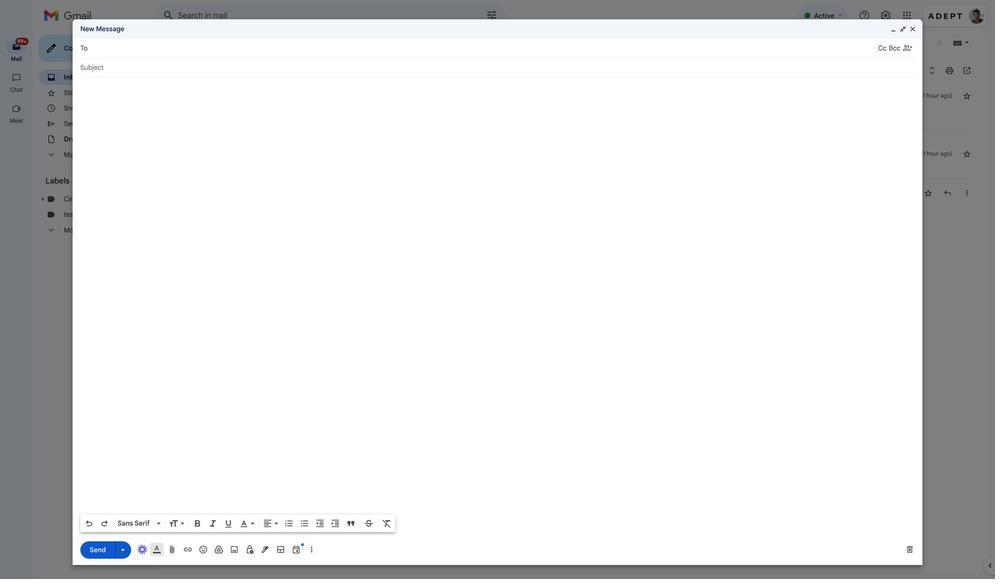 Task type: describe. For each thing, give the bounding box(es) containing it.
option inside the formatting options toolbar
[[116, 519, 155, 529]]

pop out image
[[899, 25, 907, 33]]

discard draft ‪(⌘⇧d)‬ image
[[905, 545, 915, 555]]

archive image
[[192, 38, 201, 47]]

gmail image
[[44, 6, 96, 25]]

close image
[[909, 25, 917, 33]]

attach files image
[[167, 545, 177, 555]]

To recipients text field
[[92, 40, 878, 57]]

Message Body text field
[[80, 82, 915, 513]]

toggle confidential mode image
[[245, 545, 255, 555]]

undo ‪(⌘z)‬ image
[[84, 519, 94, 529]]

Search in mail search field
[[157, 4, 505, 27]]

bulleted list ‪(⌘⇧8)‬ image
[[300, 519, 309, 529]]

report spam image
[[213, 38, 223, 47]]

insert link ‪(⌘k)‬ image
[[183, 545, 193, 555]]

select a layout image
[[276, 545, 286, 555]]

Not starred checkbox
[[923, 188, 933, 198]]

italic ‪(⌘i)‬ image
[[208, 519, 218, 529]]

mail, 842 unread messages image
[[12, 40, 27, 49]]

strikethrough ‪(⌘⇧x)‬ image
[[364, 519, 374, 529]]

more send options image
[[118, 546, 128, 556]]

insert photo image
[[229, 545, 239, 555]]

indent less ‪(⌘[)‬ image
[[315, 519, 325, 529]]

quote ‪(⌘⇧9)‬ image
[[346, 519, 356, 529]]

back to inbox image
[[165, 38, 174, 47]]

remove formatting ‪(⌘\)‬ image
[[382, 519, 392, 529]]



Task type: locate. For each thing, give the bounding box(es) containing it.
heading
[[0, 55, 33, 63], [0, 86, 33, 94], [0, 117, 33, 125], [45, 176, 137, 186]]

indent more ‪(⌘])‬ image
[[331, 519, 340, 529]]

more options image
[[309, 545, 315, 555]]

navigation
[[0, 31, 34, 580]]

insert signature image
[[260, 545, 270, 555]]

Subject field
[[80, 63, 915, 73]]

formatting options toolbar
[[80, 515, 395, 533]]

redo ‪(⌘y)‬ image
[[100, 519, 109, 529]]

insert emoji ‪(⌘⇧2)‬ image
[[198, 545, 208, 555]]

search in mail image
[[160, 7, 177, 24]]

dialog
[[73, 19, 923, 566]]

underline ‪(⌘u)‬ image
[[224, 520, 233, 529]]

delete image
[[234, 38, 244, 47]]

minimize image
[[890, 25, 897, 33]]

insert files using drive image
[[214, 545, 224, 555]]

bold ‪(⌘b)‬ image
[[193, 519, 202, 529]]

numbered list ‪(⌘⇧7)‬ image
[[284, 519, 294, 529]]

add to tasks image
[[306, 38, 316, 47]]

advanced search options image
[[482, 5, 501, 25]]

settings image
[[880, 10, 892, 21]]

option
[[116, 519, 155, 529]]

list
[[157, 81, 972, 313]]

set up a time to meet image
[[291, 545, 301, 555]]

snooze image
[[285, 38, 294, 47]]



Task type: vqa. For each thing, say whether or not it's contained in the screenshot.
OPTION in the Formatting Options toolbar
yes



